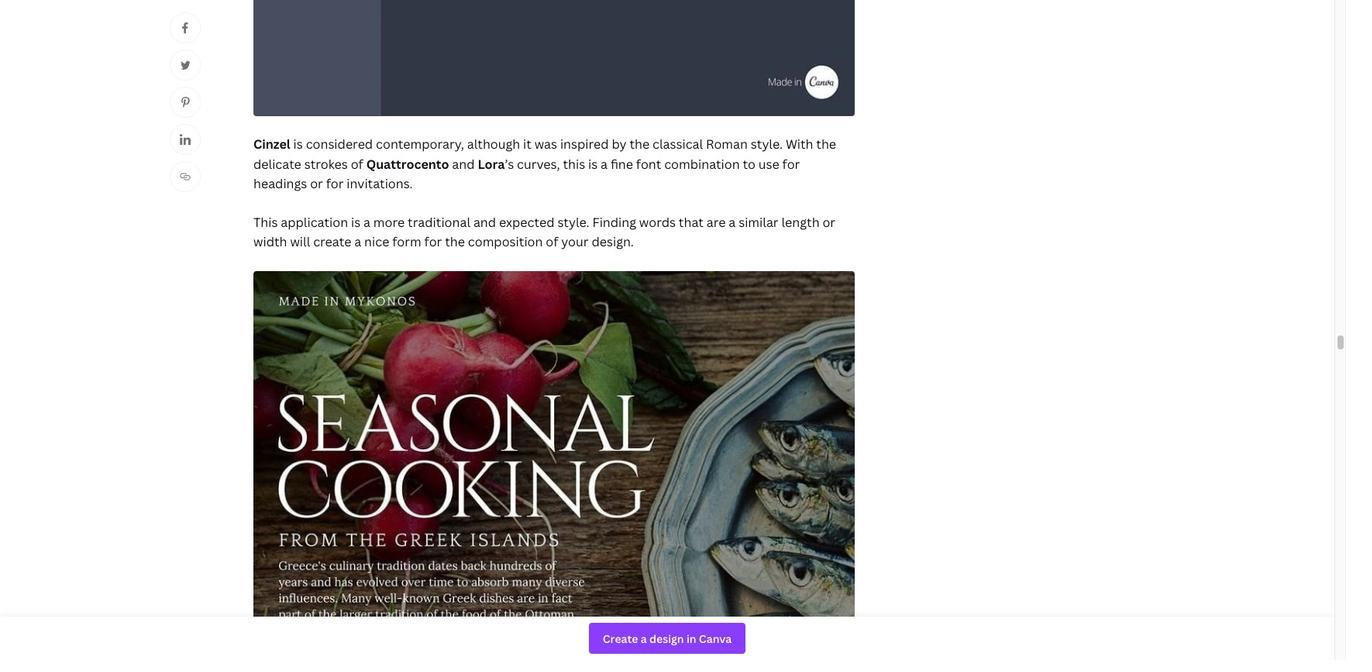 Task type: describe. For each thing, give the bounding box(es) containing it.
words
[[639, 214, 676, 231]]

0 vertical spatial and
[[452, 156, 475, 173]]

headings
[[254, 175, 307, 193]]

traditional
[[408, 214, 471, 231]]

nice
[[364, 234, 389, 251]]

use
[[759, 156, 780, 173]]

the inside this application is a more traditional and expected style. finding words that are a similar length or width will create a nice form for the composition of your design.
[[445, 234, 465, 251]]

style. inside this application is a more traditional and expected style. finding words that are a similar length or width will create a nice form for the composition of your design.
[[558, 214, 590, 231]]

length
[[782, 214, 820, 231]]

of inside this application is a more traditional and expected style. finding words that are a similar length or width will create a nice form for the composition of your design.
[[546, 234, 559, 251]]

this
[[254, 214, 278, 231]]

this application is a more traditional and expected style. finding words that are a similar length or width will create a nice form for the composition of your design.
[[254, 214, 836, 251]]

curves,
[[517, 156, 560, 173]]

is inside is considered contemporary, although it was inspired by the classical roman style. with the delicate strokes of
[[294, 136, 303, 153]]

of inside is considered contemporary, although it was inspired by the classical roman style. with the delicate strokes of
[[351, 156, 363, 173]]

finding
[[593, 214, 637, 231]]

are
[[707, 214, 726, 231]]

this
[[563, 156, 585, 173]]

contemporary,
[[376, 136, 464, 153]]

expected
[[499, 214, 555, 231]]

width
[[254, 234, 287, 251]]

quattrocento
[[366, 156, 449, 173]]

will
[[290, 234, 310, 251]]

it
[[523, 136, 532, 153]]

or inside 's curves, this is a fine font combination to use for headings or for invitations.
[[310, 175, 323, 193]]

0 vertical spatial for
[[783, 156, 800, 173]]

a left the nice
[[355, 234, 361, 251]]

is inside this application is a more traditional and expected style. finding words that are a similar length or width will create a nice form for the composition of your design.
[[351, 214, 361, 231]]

style. inside is considered contemporary, although it was inspired by the classical roman style. with the delicate strokes of
[[751, 136, 783, 153]]

design.
[[592, 234, 634, 251]]

is considered contemporary, although it was inspired by the classical roman style. with the delicate strokes of
[[254, 136, 837, 173]]

application
[[281, 214, 348, 231]]

delicate
[[254, 156, 301, 173]]

or inside this application is a more traditional and expected style. finding words that are a similar length or width will create a nice form for the composition of your design.
[[823, 214, 836, 231]]

with
[[786, 136, 814, 153]]

considered
[[306, 136, 373, 153]]

to
[[743, 156, 756, 173]]



Task type: locate. For each thing, give the bounding box(es) containing it.
0 vertical spatial is
[[294, 136, 303, 153]]

2 vertical spatial is
[[351, 214, 361, 231]]

1 vertical spatial or
[[823, 214, 836, 231]]

is up create
[[351, 214, 361, 231]]

for down traditional at the left top
[[425, 234, 442, 251]]

1 vertical spatial and
[[474, 214, 496, 231]]

1 horizontal spatial or
[[823, 214, 836, 231]]

composition
[[468, 234, 543, 251]]

1 horizontal spatial the
[[630, 136, 650, 153]]

for
[[783, 156, 800, 173], [326, 175, 344, 193], [425, 234, 442, 251]]

1 vertical spatial for
[[326, 175, 344, 193]]

2 vertical spatial for
[[425, 234, 442, 251]]

similar
[[739, 214, 779, 231]]

although
[[467, 136, 520, 153]]

1 horizontal spatial style.
[[751, 136, 783, 153]]

or down strokes
[[310, 175, 323, 193]]

is inside 's curves, this is a fine font combination to use for headings or for invitations.
[[588, 156, 598, 173]]

2 horizontal spatial for
[[783, 156, 800, 173]]

1 vertical spatial of
[[546, 234, 559, 251]]

1 horizontal spatial for
[[425, 234, 442, 251]]

the right by
[[630, 136, 650, 153]]

or
[[310, 175, 323, 193], [823, 214, 836, 231]]

style. up your
[[558, 214, 590, 231]]

inspired
[[560, 136, 609, 153]]

of left your
[[546, 234, 559, 251]]

1 horizontal spatial of
[[546, 234, 559, 251]]

is right this
[[588, 156, 598, 173]]

cinzel
[[254, 136, 291, 153]]

quattrocento and lora
[[366, 156, 505, 173]]

that
[[679, 214, 704, 231]]

for down strokes
[[326, 175, 344, 193]]

is right cinzel
[[294, 136, 303, 153]]

more
[[374, 214, 405, 231]]

classical
[[653, 136, 703, 153]]

lora
[[478, 156, 505, 173]]

and left lora
[[452, 156, 475, 173]]

0 horizontal spatial style.
[[558, 214, 590, 231]]

0 vertical spatial or
[[310, 175, 323, 193]]

style. up the use
[[751, 136, 783, 153]]

0 horizontal spatial of
[[351, 156, 363, 173]]

a right are
[[729, 214, 736, 231]]

's
[[505, 156, 514, 173]]

the down traditional at the left top
[[445, 234, 465, 251]]

and
[[452, 156, 475, 173], [474, 214, 496, 231]]

0 vertical spatial style.
[[751, 136, 783, 153]]

0 vertical spatial of
[[351, 156, 363, 173]]

style.
[[751, 136, 783, 153], [558, 214, 590, 231]]

strokes
[[304, 156, 348, 173]]

for down with
[[783, 156, 800, 173]]

a left fine
[[601, 156, 608, 173]]

and inside this application is a more traditional and expected style. finding words that are a similar length or width will create a nice form for the composition of your design.
[[474, 214, 496, 231]]

fine
[[611, 156, 633, 173]]

roman
[[706, 136, 748, 153]]

form
[[392, 234, 422, 251]]

1 vertical spatial is
[[588, 156, 598, 173]]

was
[[535, 136, 557, 153]]

2 horizontal spatial the
[[817, 136, 837, 153]]

the right with
[[817, 136, 837, 153]]

the
[[630, 136, 650, 153], [817, 136, 837, 153], [445, 234, 465, 251]]

for inside this application is a more traditional and expected style. finding words that are a similar length or width will create a nice form for the composition of your design.
[[425, 234, 442, 251]]

by
[[612, 136, 627, 153]]

0 horizontal spatial for
[[326, 175, 344, 193]]

is
[[294, 136, 303, 153], [588, 156, 598, 173], [351, 214, 361, 231]]

of
[[351, 156, 363, 173], [546, 234, 559, 251]]

combination
[[665, 156, 740, 173]]

0 horizontal spatial is
[[294, 136, 303, 153]]

and up composition on the top left
[[474, 214, 496, 231]]

your
[[562, 234, 589, 251]]

0 horizontal spatial or
[[310, 175, 323, 193]]

1 vertical spatial style.
[[558, 214, 590, 231]]

font
[[636, 156, 662, 173]]

2 horizontal spatial is
[[588, 156, 598, 173]]

a
[[601, 156, 608, 173], [364, 214, 371, 231], [729, 214, 736, 231], [355, 234, 361, 251]]

a inside 's curves, this is a fine font combination to use for headings or for invitations.
[[601, 156, 608, 173]]

1 horizontal spatial is
[[351, 214, 361, 231]]

create
[[313, 234, 352, 251]]

invitations.
[[347, 175, 413, 193]]

a left more
[[364, 214, 371, 231]]

0 horizontal spatial the
[[445, 234, 465, 251]]

of down considered
[[351, 156, 363, 173]]

's curves, this is a fine font combination to use for headings or for invitations.
[[254, 156, 800, 193]]

or right the length
[[823, 214, 836, 231]]



Task type: vqa. For each thing, say whether or not it's contained in the screenshot.
Green and White Modern Business Card group
no



